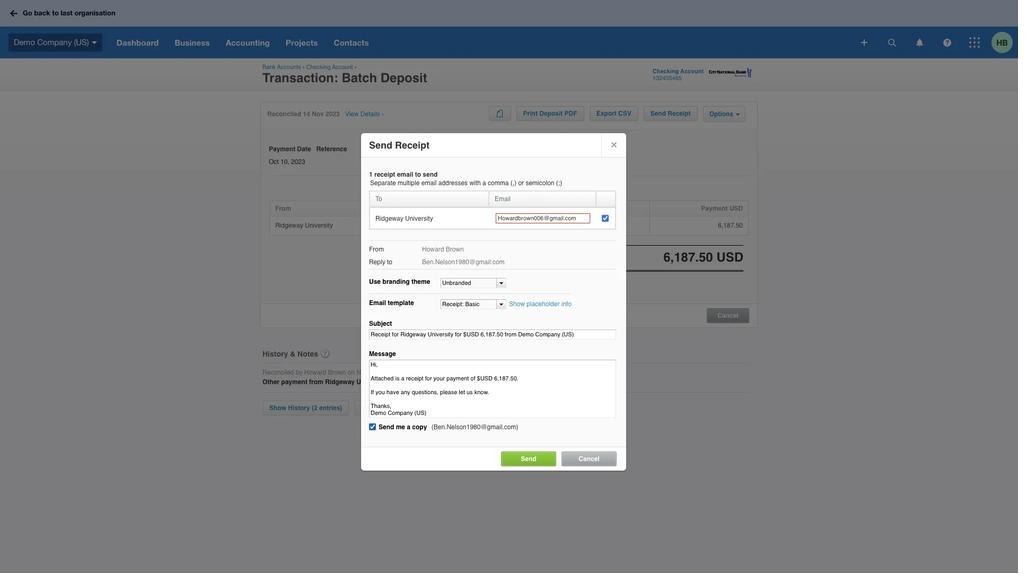 Task type: vqa. For each thing, say whether or not it's contained in the screenshot.
ROW
no



Task type: locate. For each thing, give the bounding box(es) containing it.
on left the 31
[[389, 379, 397, 386]]

batch
[[342, 71, 377, 85]]

details right view
[[361, 110, 380, 118]]

0 horizontal spatial payment
[[269, 145, 296, 153]]

on
[[348, 369, 355, 376], [389, 379, 397, 386]]

brown up entries) at the bottom left of the page
[[328, 369, 346, 376]]

0 horizontal spatial on
[[348, 369, 355, 376]]

from down 10,
[[275, 205, 291, 212]]

email up the subject
[[369, 299, 386, 307]]

history left (2
[[288, 404, 310, 412]]

0 horizontal spatial details
[[361, 110, 380, 118]]

1 vertical spatial payment
[[702, 205, 728, 212]]

send
[[423, 171, 438, 178]]

navigation inside hb banner
[[109, 27, 854, 58]]

0 vertical spatial send receipt
[[651, 110, 691, 117]]

0 horizontal spatial receipt
[[395, 140, 430, 151]]

a right with
[[483, 179, 486, 187]]

use
[[369, 278, 381, 285]]

to left send
[[415, 171, 421, 178]]

history
[[263, 349, 288, 358], [288, 404, 310, 412]]

account
[[332, 64, 353, 71], [681, 68, 704, 75]]

0 vertical spatial show
[[509, 300, 525, 308]]

0 horizontal spatial account
[[332, 64, 353, 71]]

or
[[519, 179, 524, 187]]

0 horizontal spatial show
[[270, 404, 287, 412]]

1 horizontal spatial email
[[422, 179, 437, 187]]

0 horizontal spatial ridgeway
[[275, 222, 303, 229]]

go back to last organisation link
[[6, 4, 122, 23]]

1 vertical spatial 6,187.50
[[457, 379, 482, 386]]

0 horizontal spatial brown
[[328, 369, 346, 376]]

1 horizontal spatial details
[[514, 205, 535, 212]]

0 vertical spatial on
[[348, 369, 355, 376]]

6,187.50 down usd
[[719, 222, 743, 229]]

on left 14,
[[348, 369, 355, 376]]

view
[[345, 110, 359, 118]]

bank accounts link
[[263, 64, 301, 71]]

0 vertical spatial receipt
[[668, 110, 691, 117]]

show down other
[[270, 404, 287, 412]]

svg image inside demo company (us) popup button
[[92, 41, 97, 44]]

oct
[[269, 158, 279, 165], [574, 222, 583, 229]]

0 horizontal spatial nov
[[312, 110, 324, 118]]

nov
[[312, 110, 324, 118], [357, 369, 368, 376]]

number
[[428, 205, 452, 212]]

0 horizontal spatial from
[[275, 205, 291, 212]]

2023 inside 'payment date oct 10, 2023'
[[291, 158, 306, 165]]

None text field
[[496, 213, 591, 223], [441, 300, 497, 309], [496, 213, 591, 223], [441, 300, 497, 309]]

to inside "link"
[[52, 9, 59, 17]]

email down the comma
[[495, 195, 511, 203]]

checking
[[306, 64, 331, 71], [653, 68, 679, 75]]

receipt down 132435465
[[668, 110, 691, 117]]

0 horizontal spatial cancel
[[579, 455, 600, 463]]

transaction:
[[263, 71, 338, 85]]

1 horizontal spatial brown
[[446, 246, 464, 253]]

nov inside the reconciled by howard brown on nov 14, 2023 at 17:43pm other payment from ridgeway university on 31 august 2011 for 6,187.50
[[357, 369, 368, 376]]

1 vertical spatial receipt
[[395, 140, 430, 151]]

1 vertical spatial reconciled
[[263, 369, 294, 376]]

0 vertical spatial deposit
[[381, 71, 428, 85]]

nov right the 14
[[312, 110, 324, 118]]

None checkbox
[[602, 215, 609, 222]]

› right view
[[382, 110, 384, 118]]

oct left 9,
[[574, 222, 583, 229]]

1 vertical spatial date
[[587, 205, 601, 212]]

Subject text field
[[369, 330, 617, 340]]

howard up from
[[304, 369, 326, 376]]

from
[[275, 205, 291, 212], [369, 246, 384, 253]]

send receipt
[[651, 110, 691, 117], [369, 140, 430, 151]]

1 horizontal spatial to
[[387, 258, 393, 266]]

0 vertical spatial date
[[297, 145, 311, 153]]

date for due date
[[587, 205, 601, 212]]

1 horizontal spatial account
[[681, 68, 704, 75]]

1 horizontal spatial a
[[483, 179, 486, 187]]

payment left usd
[[702, 205, 728, 212]]

options
[[710, 110, 734, 118]]

› right the accounts
[[303, 64, 305, 71]]

send receipt down 132435465
[[651, 110, 691, 117]]

inv-
[[404, 222, 416, 229]]

brown up ben.nelson1980@gmail.com
[[446, 246, 464, 253]]

0 vertical spatial reconciled
[[267, 110, 301, 118]]

use branding theme
[[369, 278, 431, 285]]

date right due
[[587, 205, 601, 212]]

navigation
[[109, 27, 854, 58]]

nov left 14,
[[357, 369, 368, 376]]

1 vertical spatial a
[[407, 423, 411, 431]]

2011
[[431, 379, 445, 386]]

0 horizontal spatial howard
[[304, 369, 326, 376]]

send
[[651, 110, 666, 117], [369, 140, 393, 151], [379, 423, 394, 431], [521, 455, 537, 463]]

from
[[309, 379, 324, 386]]

invoice number
[[404, 205, 452, 212]]

1 vertical spatial oct
[[574, 222, 583, 229]]

svg image
[[917, 38, 924, 46], [92, 41, 97, 44]]

0 vertical spatial nov
[[312, 110, 324, 118]]

0 vertical spatial details
[[361, 110, 380, 118]]

deposit left pdf
[[540, 110, 563, 117]]

0 vertical spatial email
[[397, 171, 414, 178]]

(us)
[[74, 38, 89, 47]]

› right the checking account link
[[355, 64, 357, 71]]

0 vertical spatial to
[[52, 9, 59, 17]]

at
[[396, 369, 402, 376]]

add note link
[[355, 401, 397, 415]]

1 vertical spatial nov
[[357, 369, 368, 376]]

account up view
[[332, 64, 353, 71]]

0 vertical spatial cancel link
[[708, 310, 749, 319]]

payment for payment usd
[[702, 205, 728, 212]]

0 horizontal spatial date
[[297, 145, 311, 153]]

email down send
[[422, 179, 437, 187]]

checking up send receipt link
[[653, 68, 679, 75]]

0 vertical spatial a
[[483, 179, 486, 187]]

email up the multiple
[[397, 171, 414, 178]]

0 vertical spatial email
[[495, 195, 511, 203]]

bank accounts › checking account › transaction:                batch deposit
[[263, 64, 428, 85]]

2023
[[326, 110, 340, 118], [291, 158, 306, 165], [592, 222, 607, 229], [381, 369, 395, 376]]

1 horizontal spatial ridgeway
[[325, 379, 355, 386]]

show for show history (2 entries)
[[270, 404, 287, 412]]

to left last
[[52, 9, 59, 17]]

0 horizontal spatial svg image
[[92, 41, 97, 44]]

details down or
[[514, 205, 535, 212]]

history left '&'
[[263, 349, 288, 358]]

1 horizontal spatial cancel
[[718, 312, 739, 319]]

2 horizontal spatial university
[[405, 215, 433, 222]]

payment for payment date oct 10, 2023
[[269, 145, 296, 153]]

account up send receipt link
[[681, 68, 704, 75]]

1 horizontal spatial checking
[[653, 68, 679, 75]]

payment usd
[[702, 205, 743, 212]]

0 vertical spatial howard
[[422, 246, 444, 253]]

1 horizontal spatial payment
[[702, 205, 728, 212]]

deposit right the batch
[[381, 71, 428, 85]]

company
[[37, 38, 72, 47]]

2023 right 10,
[[291, 158, 306, 165]]

1 vertical spatial show
[[270, 404, 287, 412]]

None checkbox
[[369, 423, 376, 430]]

howard down 0020
[[422, 246, 444, 253]]

reconciled
[[267, 110, 301, 118], [263, 369, 294, 376]]

1 horizontal spatial howard
[[422, 246, 444, 253]]

reconciled up other
[[263, 369, 294, 376]]

1 horizontal spatial receipt
[[668, 110, 691, 117]]

show history (2 entries) link
[[263, 401, 349, 415]]

0 horizontal spatial oct
[[269, 158, 279, 165]]

1 horizontal spatial from
[[369, 246, 384, 253]]

31
[[399, 379, 406, 386]]

print
[[524, 110, 538, 117]]

1 vertical spatial deposit
[[540, 110, 563, 117]]

6,187.50 inside the reconciled by howard brown on nov 14, 2023 at 17:43pm other payment from ridgeway university on 31 august 2011 for 6,187.50
[[457, 379, 482, 386]]

go
[[23, 9, 32, 17]]

howard inside the reconciled by howard brown on nov 14, 2023 at 17:43pm other payment from ridgeway university on 31 august 2011 for 6,187.50
[[304, 369, 326, 376]]

0 horizontal spatial send receipt
[[369, 140, 430, 151]]

14,
[[370, 369, 379, 376]]

2023 left view
[[326, 110, 340, 118]]

copy
[[412, 423, 427, 431]]

email for email
[[495, 195, 511, 203]]

2023 left at
[[381, 369, 395, 376]]

1 vertical spatial cancel
[[579, 455, 600, 463]]

1 horizontal spatial ›
[[355, 64, 357, 71]]

1 vertical spatial send receipt
[[369, 140, 430, 151]]

0 vertical spatial oct
[[269, 158, 279, 165]]

oct left 10,
[[269, 158, 279, 165]]

1 vertical spatial howard
[[304, 369, 326, 376]]

0 vertical spatial from
[[275, 205, 291, 212]]

multiple
[[398, 179, 420, 187]]

print deposit pdf link
[[517, 106, 585, 121]]

1 vertical spatial to
[[415, 171, 421, 178]]

export csv
[[597, 110, 632, 117]]

date inside 'payment date oct 10, 2023'
[[297, 145, 311, 153]]

0 vertical spatial 6,187.50
[[719, 222, 743, 229]]

reconciled 14 nov 2023 view details ›
[[267, 110, 384, 118]]

1 vertical spatial email
[[422, 179, 437, 187]]

by
[[296, 369, 303, 376]]

to right the reply
[[387, 258, 393, 266]]

show left "placeholder"
[[509, 300, 525, 308]]

1 horizontal spatial deposit
[[540, 110, 563, 117]]

show for show placeholder info
[[509, 300, 525, 308]]

checking inside checking account 132435465
[[653, 68, 679, 75]]

deposit
[[381, 71, 428, 85], [540, 110, 563, 117]]

ridgeway university
[[376, 215, 433, 222], [275, 222, 333, 229]]

august
[[408, 379, 429, 386]]

organisation
[[75, 9, 115, 17]]

1 vertical spatial email
[[369, 299, 386, 307]]

1 horizontal spatial university
[[357, 379, 388, 386]]

receipt up send
[[395, 140, 430, 151]]

2 vertical spatial to
[[387, 258, 393, 266]]

details
[[361, 110, 380, 118], [514, 205, 535, 212]]

add
[[362, 404, 374, 412]]

placeholder
[[527, 300, 560, 308]]

send me a copy (ben.nelson1980@gmail.com)
[[379, 423, 519, 431]]

payment up 10,
[[269, 145, 296, 153]]

template
[[388, 299, 414, 307]]

oct inside 'payment date oct 10, 2023'
[[269, 158, 279, 165]]

ridgeway inside the reconciled by howard brown on nov 14, 2023 at 17:43pm other payment from ridgeway university on 31 august 2011 for 6,187.50
[[325, 379, 355, 386]]

payment inside 'payment date oct 10, 2023'
[[269, 145, 296, 153]]

0 horizontal spatial email
[[369, 299, 386, 307]]

a right the me
[[407, 423, 411, 431]]

0 vertical spatial cancel
[[718, 312, 739, 319]]

0 horizontal spatial to
[[52, 9, 59, 17]]

checking right the accounts
[[306, 64, 331, 71]]

6,187.50 usd
[[664, 250, 744, 265]]

0 horizontal spatial 6,187.50
[[457, 379, 482, 386]]

svg image
[[10, 10, 18, 17], [970, 37, 981, 48], [889, 38, 897, 46], [944, 38, 952, 46], [862, 39, 868, 46]]

send receipt up receipt
[[369, 140, 430, 151]]

reply to
[[369, 258, 393, 266]]

reconciled inside the reconciled by howard brown on nov 14, 2023 at 17:43pm other payment from ridgeway university on 31 august 2011 for 6,187.50
[[263, 369, 294, 376]]

a
[[483, 179, 486, 187], [407, 423, 411, 431]]

ridgeway
[[376, 215, 404, 222], [275, 222, 303, 229], [325, 379, 355, 386]]

(;)
[[557, 179, 563, 187]]

0 horizontal spatial checking
[[306, 64, 331, 71]]

132435465
[[653, 75, 682, 82]]

0 vertical spatial payment
[[269, 145, 296, 153]]

1 horizontal spatial nov
[[357, 369, 368, 376]]

1 horizontal spatial date
[[587, 205, 601, 212]]

to
[[376, 195, 382, 203]]

0 horizontal spatial deposit
[[381, 71, 428, 85]]

date left reference
[[297, 145, 311, 153]]

17:43pm
[[404, 369, 429, 376]]

1 horizontal spatial email
[[495, 195, 511, 203]]

payment
[[269, 145, 296, 153], [702, 205, 728, 212]]

0 horizontal spatial cancel link
[[562, 452, 617, 466]]

None text field
[[441, 279, 497, 288]]

from up the reply
[[369, 246, 384, 253]]

reconciled left the 14
[[267, 110, 301, 118]]

9,
[[585, 222, 591, 229]]

1 vertical spatial brown
[[328, 369, 346, 376]]

2 horizontal spatial to
[[415, 171, 421, 178]]

1 horizontal spatial oct
[[574, 222, 583, 229]]

back
[[34, 9, 50, 17]]

0 horizontal spatial a
[[407, 423, 411, 431]]

›
[[303, 64, 305, 71], [355, 64, 357, 71], [382, 110, 384, 118]]

1 vertical spatial on
[[389, 379, 397, 386]]

6,187.50 right for
[[457, 379, 482, 386]]



Task type: describe. For each thing, give the bounding box(es) containing it.
reconciled for reconciled 14 nov 2023 view details ›
[[267, 110, 301, 118]]

view details › link
[[345, 110, 384, 119]]

howard brown
[[422, 246, 464, 253]]

bank
[[263, 64, 276, 71]]

ben.nelson1980@gmail.com
[[422, 258, 505, 266]]

go back to last organisation
[[23, 9, 115, 17]]

reference
[[316, 145, 347, 153]]

last
[[61, 9, 73, 17]]

account inside the bank accounts › checking account › transaction:                batch deposit
[[332, 64, 353, 71]]

account inside checking account 132435465
[[681, 68, 704, 75]]

send link
[[501, 452, 557, 466]]

note
[[376, 404, 390, 412]]

payment date oct 10, 2023
[[269, 145, 311, 165]]

svg image inside 'go back to last organisation' "link"
[[10, 10, 18, 17]]

1 horizontal spatial cancel link
[[708, 310, 749, 319]]

with
[[470, 179, 481, 187]]

0 vertical spatial brown
[[446, 246, 464, 253]]

history & notes
[[263, 349, 318, 358]]

date for payment date oct 10, 2023
[[297, 145, 311, 153]]

demo
[[14, 38, 35, 47]]

2 horizontal spatial ›
[[382, 110, 384, 118]]

1 horizontal spatial ridgeway university
[[376, 215, 433, 222]]

for
[[447, 379, 455, 386]]

theme
[[412, 278, 431, 285]]

0 horizontal spatial ›
[[303, 64, 305, 71]]

usd
[[730, 205, 743, 212]]

1 horizontal spatial 6,187.50
[[719, 222, 743, 229]]

pdf
[[565, 110, 578, 117]]

brown inside the reconciled by howard brown on nov 14, 2023 at 17:43pm other payment from ridgeway university on 31 august 2011 for 6,187.50
[[328, 369, 346, 376]]

(ben.nelson1980@gmail.com)
[[432, 423, 519, 431]]

1 horizontal spatial svg image
[[917, 38, 924, 46]]

2 horizontal spatial ridgeway
[[376, 215, 404, 222]]

email template
[[369, 299, 414, 307]]

show placeholder info link
[[509, 300, 572, 308]]

export
[[597, 110, 617, 117]]

a inside 1 receipt email to send separate multiple email addresses with a comma (,) or semicolon (;)
[[483, 179, 486, 187]]

comma
[[488, 179, 509, 187]]

subject
[[369, 320, 392, 327]]

entries)
[[319, 404, 342, 412]]

hb
[[997, 37, 1009, 47]]

&
[[290, 349, 296, 358]]

message
[[369, 350, 396, 358]]

0 horizontal spatial ridgeway university
[[275, 222, 333, 229]]

1 receipt email to send separate multiple email addresses with a comma (,) or semicolon (;)
[[369, 171, 563, 187]]

addresses
[[439, 179, 468, 187]]

send receipt link
[[644, 106, 698, 121]]

oct 9, 2023
[[574, 222, 607, 229]]

1 vertical spatial history
[[288, 404, 310, 412]]

print deposit pdf
[[524, 110, 578, 117]]

branding
[[383, 278, 410, 285]]

semicolon
[[526, 179, 555, 187]]

export csv link
[[590, 106, 639, 121]]

reconciled for reconciled by howard brown on nov 14, 2023 at 17:43pm other payment from ridgeway university on 31 august 2011 for 6,187.50
[[263, 369, 294, 376]]

1 vertical spatial from
[[369, 246, 384, 253]]

Message text field
[[369, 360, 617, 418]]

1 horizontal spatial on
[[389, 379, 397, 386]]

reconciled by howard brown on nov 14, 2023 at 17:43pm other payment from ridgeway university on 31 august 2011 for 6,187.50
[[263, 369, 482, 386]]

checking inside the bank accounts › checking account › transaction:                batch deposit
[[306, 64, 331, 71]]

(,)
[[511, 179, 517, 187]]

to inside 1 receipt email to send separate multiple email addresses with a comma (,) or semicolon (;)
[[415, 171, 421, 178]]

receipt
[[375, 171, 396, 178]]

add note
[[362, 404, 390, 412]]

notes
[[298, 349, 318, 358]]

10,
[[281, 158, 290, 165]]

university inside the reconciled by howard brown on nov 14, 2023 at 17:43pm other payment from ridgeway university on 31 august 2011 for 6,187.50
[[357, 379, 388, 386]]

due
[[574, 205, 586, 212]]

csv
[[619, 110, 632, 117]]

me
[[396, 423, 405, 431]]

hb banner
[[0, 0, 1019, 58]]

0 horizontal spatial university
[[305, 222, 333, 229]]

show history (2 entries)
[[270, 404, 342, 412]]

other
[[263, 379, 280, 386]]

(2
[[312, 404, 318, 412]]

0 horizontal spatial email
[[397, 171, 414, 178]]

0 vertical spatial history
[[263, 349, 288, 358]]

accounts
[[277, 64, 301, 71]]

payment
[[281, 379, 308, 386]]

demo company (us) button
[[0, 27, 109, 58]]

checking account link
[[306, 64, 353, 71]]

info
[[562, 300, 572, 308]]

checking account 132435465
[[653, 68, 704, 82]]

deposit inside the bank accounts › checking account › transaction:                batch deposit
[[381, 71, 428, 85]]

separate
[[370, 179, 396, 187]]

due date
[[574, 205, 601, 212]]

inv-0020 link
[[404, 222, 430, 229]]

email for email template
[[369, 299, 386, 307]]

2023 inside the reconciled by howard brown on nov 14, 2023 at 17:43pm other payment from ridgeway university on 31 august 2011 for 6,187.50
[[381, 369, 395, 376]]

14
[[303, 110, 310, 118]]

2023 right 9,
[[592, 222, 607, 229]]

1 vertical spatial details
[[514, 205, 535, 212]]

1 vertical spatial cancel link
[[562, 452, 617, 466]]

0020
[[416, 222, 430, 229]]

demo company (us)
[[14, 38, 89, 47]]

1 horizontal spatial send receipt
[[651, 110, 691, 117]]

reply
[[369, 258, 386, 266]]

inv-0020
[[404, 222, 430, 229]]



